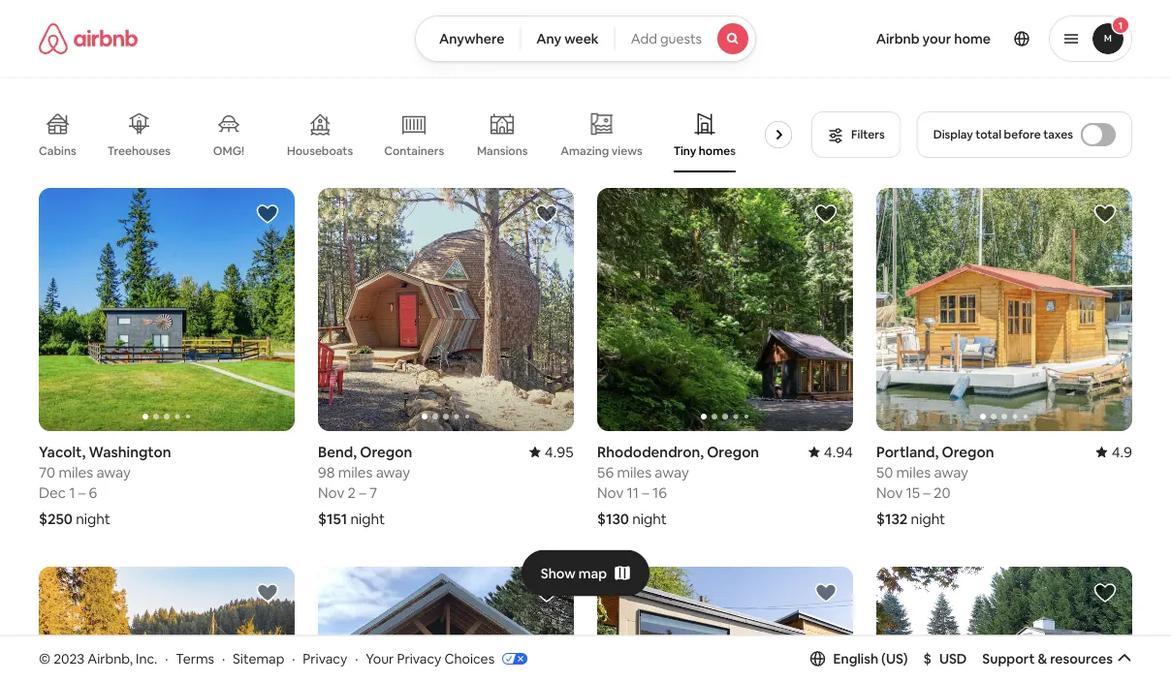 Task type: locate. For each thing, give the bounding box(es) containing it.
night inside yacolt, washington 70 miles away dec 1 – 6 $250 night
[[76, 509, 110, 528]]

2 horizontal spatial oregon
[[942, 442, 994, 461]]

· left your
[[355, 650, 358, 668]]

1 oregon from the left
[[360, 442, 412, 461]]

· right inc.
[[165, 650, 168, 668]]

night inside bend, oregon 98 miles away nov 2 – 7 $151 night
[[350, 509, 385, 528]]

1
[[1119, 19, 1123, 32], [69, 483, 75, 502]]

night down 6
[[76, 509, 110, 528]]

away inside portland, oregon 50 miles away nov 15 – 20 $132 night
[[934, 463, 969, 482]]

4.9
[[1112, 442, 1133, 461]]

3 oregon from the left
[[942, 442, 994, 461]]

miles up 2
[[338, 463, 373, 482]]

1 horizontal spatial privacy
[[397, 650, 442, 668]]

$ usd
[[924, 650, 967, 668]]

rhododendron, oregon 56 miles away nov 11 – 16 $130 night
[[597, 442, 759, 528]]

· right terms link
[[222, 650, 225, 668]]

tiny
[[674, 144, 696, 159]]

1 horizontal spatial oregon
[[707, 442, 759, 461]]

anywhere
[[439, 30, 505, 48]]

1 vertical spatial add to wishlist: portland, oregon image
[[815, 582, 838, 605]]

airbnb your home
[[876, 30, 991, 48]]

2 – from the left
[[359, 483, 366, 502]]

oregon inside rhododendron, oregon 56 miles away nov 11 – 16 $130 night
[[707, 442, 759, 461]]

privacy left your
[[303, 650, 347, 668]]

away up 16
[[655, 463, 689, 482]]

0 horizontal spatial nov
[[318, 483, 345, 502]]

4 night from the left
[[911, 509, 946, 528]]

add to wishlist: yacolt, washington image
[[256, 203, 279, 226]]

miles inside bend, oregon 98 miles away nov 2 – 7 $151 night
[[338, 463, 373, 482]]

·
[[165, 650, 168, 668], [222, 650, 225, 668], [292, 650, 295, 668], [355, 650, 358, 668]]

miles up 11
[[617, 463, 652, 482]]

night down '20'
[[911, 509, 946, 528]]

amazing views
[[561, 143, 643, 158]]

miles down yacolt,
[[59, 463, 93, 482]]

oregon for portland, oregon
[[942, 442, 994, 461]]

2 miles from the left
[[338, 463, 373, 482]]

night down 16
[[632, 509, 667, 528]]

miles inside portland, oregon 50 miles away nov 15 – 20 $132 night
[[897, 463, 931, 482]]

1 horizontal spatial add to wishlist: portland, oregon image
[[1094, 203, 1117, 226]]

– inside portland, oregon 50 miles away nov 15 – 20 $132 night
[[923, 483, 931, 502]]

support & resources
[[983, 650, 1113, 668]]

4.94
[[824, 442, 853, 461]]

miles up 15
[[897, 463, 931, 482]]

1 horizontal spatial nov
[[597, 483, 624, 502]]

away up '20'
[[934, 463, 969, 482]]

away inside bend, oregon 98 miles away nov 2 – 7 $151 night
[[376, 463, 410, 482]]

0 horizontal spatial privacy
[[303, 650, 347, 668]]

4 – from the left
[[923, 483, 931, 502]]

choices
[[444, 650, 495, 668]]

3 nov from the left
[[877, 483, 903, 502]]

containers
[[384, 144, 444, 159]]

4.9 out of 5 average rating image
[[1096, 442, 1133, 461]]

show map
[[541, 565, 607, 582]]

– for 6
[[78, 483, 86, 502]]

nov inside rhododendron, oregon 56 miles away nov 11 – 16 $130 night
[[597, 483, 624, 502]]

miles
[[59, 463, 93, 482], [338, 463, 373, 482], [617, 463, 652, 482], [897, 463, 931, 482]]

2 night from the left
[[350, 509, 385, 528]]

night inside rhododendron, oregon 56 miles away nov 11 – 16 $130 night
[[632, 509, 667, 528]]

2 · from the left
[[222, 650, 225, 668]]

add guests
[[631, 30, 702, 48]]

night for 20
[[911, 509, 946, 528]]

3 away from the left
[[655, 463, 689, 482]]

1 horizontal spatial 1
[[1119, 19, 1123, 32]]

treehouses
[[107, 144, 171, 159]]

oregon for rhododendron, oregon
[[707, 442, 759, 461]]

0 horizontal spatial add to wishlist: portland, oregon image
[[815, 582, 838, 605]]

3 miles from the left
[[617, 463, 652, 482]]

privacy right your
[[397, 650, 442, 668]]

&
[[1038, 650, 1047, 668]]

2 oregon from the left
[[707, 442, 759, 461]]

70
[[39, 463, 55, 482]]

1 miles from the left
[[59, 463, 93, 482]]

nov
[[318, 483, 345, 502], [597, 483, 624, 502], [877, 483, 903, 502]]

2 horizontal spatial nov
[[877, 483, 903, 502]]

– inside bend, oregon 98 miles away nov 2 – 7 $151 night
[[359, 483, 366, 502]]

– right 15
[[923, 483, 931, 502]]

7
[[370, 483, 377, 502]]

4 miles from the left
[[897, 463, 931, 482]]

add to wishlist: eugene, oregon image
[[256, 582, 279, 605]]

nov down 56
[[597, 483, 624, 502]]

group
[[39, 97, 821, 173], [39, 188, 295, 431], [318, 188, 574, 431], [597, 188, 853, 431], [877, 188, 1133, 431], [39, 567, 295, 683], [318, 567, 574, 683], [597, 567, 853, 683], [877, 567, 1133, 683]]

miles inside yacolt, washington 70 miles away dec 1 – 6 $250 night
[[59, 463, 93, 482]]

houseboats
[[287, 143, 353, 158]]

– inside yacolt, washington 70 miles away dec 1 – 6 $250 night
[[78, 483, 86, 502]]

0 vertical spatial add to wishlist: portland, oregon image
[[1094, 203, 1117, 226]]

airbnb,
[[87, 650, 133, 668]]

taxes
[[1044, 127, 1073, 142]]

98
[[318, 463, 335, 482]]

4 away from the left
[[934, 463, 969, 482]]

portland, oregon 50 miles away nov 15 – 20 $132 night
[[877, 442, 994, 528]]

nov inside bend, oregon 98 miles away nov 2 – 7 $151 night
[[318, 483, 345, 502]]

rhododendron,
[[597, 442, 704, 461]]

3 night from the left
[[632, 509, 667, 528]]

add to wishlist: vancouver, washington image
[[1094, 582, 1117, 605]]

oregon up '20'
[[942, 442, 994, 461]]

none search field containing anywhere
[[415, 16, 756, 62]]

usd
[[940, 650, 967, 668]]

oregon inside bend, oregon 98 miles away nov 2 – 7 $151 night
[[360, 442, 412, 461]]

None search field
[[415, 16, 756, 62]]

cabins
[[39, 144, 76, 159]]

– left 7
[[359, 483, 366, 502]]

2 away from the left
[[376, 463, 410, 482]]

away
[[96, 463, 131, 482], [376, 463, 410, 482], [655, 463, 689, 482], [934, 463, 969, 482]]

4 · from the left
[[355, 650, 358, 668]]

4.95
[[545, 442, 574, 461]]

filters button
[[812, 112, 901, 158]]

sitemap link
[[233, 650, 284, 668]]

away inside rhododendron, oregon 56 miles away nov 11 – 16 $130 night
[[655, 463, 689, 482]]

home
[[954, 30, 991, 48]]

· left privacy link
[[292, 650, 295, 668]]

dec
[[39, 483, 66, 502]]

4.95 out of 5 average rating image
[[529, 442, 574, 461]]

miles for 15
[[897, 463, 931, 482]]

inc.
[[136, 650, 157, 668]]

3 – from the left
[[642, 483, 650, 502]]

bend,
[[318, 442, 357, 461]]

1 – from the left
[[78, 483, 86, 502]]

1 night from the left
[[76, 509, 110, 528]]

oregon
[[360, 442, 412, 461], [707, 442, 759, 461], [942, 442, 994, 461]]

oregon right rhododendron,
[[707, 442, 759, 461]]

nov inside portland, oregon 50 miles away nov 15 – 20 $132 night
[[877, 483, 903, 502]]

away inside yacolt, washington 70 miles away dec 1 – 6 $250 night
[[96, 463, 131, 482]]

1 nov from the left
[[318, 483, 345, 502]]

– inside rhododendron, oregon 56 miles away nov 11 – 16 $130 night
[[642, 483, 650, 502]]

away for 6
[[96, 463, 131, 482]]

bend, oregon 98 miles away nov 2 – 7 $151 night
[[318, 442, 412, 528]]

add to wishlist: bend, oregon image
[[535, 203, 559, 226]]

nov down 50
[[877, 483, 903, 502]]

show
[[541, 565, 576, 582]]

night for 7
[[350, 509, 385, 528]]

miles for 1
[[59, 463, 93, 482]]

add to wishlist: rhododendron, oregon image
[[815, 203, 838, 226]]

english
[[833, 650, 879, 668]]

night down 7
[[350, 509, 385, 528]]

56
[[597, 463, 614, 482]]

nov for 50
[[877, 483, 903, 502]]

1 vertical spatial 1
[[69, 483, 75, 502]]

night
[[76, 509, 110, 528], [350, 509, 385, 528], [632, 509, 667, 528], [911, 509, 946, 528]]

miles inside rhododendron, oregon 56 miles away nov 11 – 16 $130 night
[[617, 463, 652, 482]]

oregon up 7
[[360, 442, 412, 461]]

– for 20
[[923, 483, 931, 502]]

terms · sitemap · privacy
[[176, 650, 347, 668]]

privacy link
[[303, 650, 347, 668]]

oregon inside portland, oregon 50 miles away nov 15 – 20 $132 night
[[942, 442, 994, 461]]

nov left 2
[[318, 483, 345, 502]]

2
[[348, 483, 356, 502]]

0 vertical spatial 1
[[1119, 19, 1123, 32]]

night inside portland, oregon 50 miles away nov 15 – 20 $132 night
[[911, 509, 946, 528]]

0 horizontal spatial 1
[[69, 483, 75, 502]]

1 away from the left
[[96, 463, 131, 482]]

terms
[[176, 650, 214, 668]]

0 horizontal spatial oregon
[[360, 442, 412, 461]]

– right 11
[[642, 483, 650, 502]]

– left 6
[[78, 483, 86, 502]]

privacy
[[303, 650, 347, 668], [397, 650, 442, 668]]

–
[[78, 483, 86, 502], [359, 483, 366, 502], [642, 483, 650, 502], [923, 483, 931, 502]]

away up 7
[[376, 463, 410, 482]]

add to wishlist: portland, oregon image
[[1094, 203, 1117, 226], [815, 582, 838, 605]]

2 nov from the left
[[597, 483, 624, 502]]

away down washington
[[96, 463, 131, 482]]



Task type: vqa. For each thing, say whether or not it's contained in the screenshot.
airbnb service fee
no



Task type: describe. For each thing, give the bounding box(es) containing it.
6
[[89, 483, 97, 502]]

week
[[565, 30, 599, 48]]

nov for 56
[[597, 483, 624, 502]]

support & resources button
[[983, 650, 1133, 668]]

yacolt, washington 70 miles away dec 1 – 6 $250 night
[[39, 442, 171, 528]]

filters
[[851, 127, 885, 142]]

terms link
[[176, 650, 214, 668]]

omg!
[[213, 144, 244, 159]]

washington
[[89, 442, 171, 461]]

3 · from the left
[[292, 650, 295, 668]]

tiny homes
[[674, 144, 736, 159]]

your privacy choices
[[366, 650, 495, 668]]

night for 16
[[632, 509, 667, 528]]

$130
[[597, 509, 629, 528]]

your
[[923, 30, 952, 48]]

airbnb
[[876, 30, 920, 48]]

oregon for bend, oregon
[[360, 442, 412, 461]]

portland,
[[877, 442, 939, 461]]

amazing
[[561, 143, 609, 158]]

15
[[906, 483, 920, 502]]

add
[[631, 30, 657, 48]]

display total before taxes
[[933, 127, 1073, 142]]

yacolt,
[[39, 442, 86, 461]]

mansions
[[477, 144, 528, 159]]

away for 16
[[655, 463, 689, 482]]

2 privacy from the left
[[397, 650, 442, 668]]

11
[[627, 483, 639, 502]]

(us)
[[882, 650, 908, 668]]

airbnb your home link
[[865, 18, 1003, 59]]

1 privacy from the left
[[303, 650, 347, 668]]

show map button
[[521, 550, 650, 597]]

group containing houseboats
[[39, 97, 821, 173]]

miles for 11
[[617, 463, 652, 482]]

sitemap
[[233, 650, 284, 668]]

display total before taxes button
[[917, 112, 1133, 158]]

©
[[39, 650, 51, 668]]

add guests button
[[614, 16, 756, 62]]

your privacy choices link
[[366, 650, 528, 669]]

guests
[[660, 30, 702, 48]]

$
[[924, 650, 932, 668]]

$250
[[39, 509, 73, 528]]

1 inside dropdown button
[[1119, 19, 1123, 32]]

50
[[877, 463, 893, 482]]

views
[[612, 143, 643, 158]]

homes
[[699, 144, 736, 159]]

away for 20
[[934, 463, 969, 482]]

– for 16
[[642, 483, 650, 502]]

away for 7
[[376, 463, 410, 482]]

© 2023 airbnb, inc. ·
[[39, 650, 168, 668]]

your
[[366, 650, 394, 668]]

– for 7
[[359, 483, 366, 502]]

display
[[933, 127, 973, 142]]

any
[[537, 30, 562, 48]]

any week
[[537, 30, 599, 48]]

add to wishlist: chinook, washington image
[[535, 582, 559, 605]]

2023
[[54, 650, 85, 668]]

total
[[976, 127, 1002, 142]]

4.94 out of 5 average rating image
[[808, 442, 853, 461]]

support
[[983, 650, 1035, 668]]

nov for 98
[[318, 483, 345, 502]]

resources
[[1050, 650, 1113, 668]]

before
[[1004, 127, 1041, 142]]

map
[[579, 565, 607, 582]]

english (us)
[[833, 650, 908, 668]]

$151
[[318, 509, 347, 528]]

profile element
[[780, 0, 1133, 78]]

1 button
[[1049, 16, 1133, 62]]

20
[[934, 483, 951, 502]]

english (us) button
[[810, 650, 908, 668]]

16
[[653, 483, 667, 502]]

1 inside yacolt, washington 70 miles away dec 1 – 6 $250 night
[[69, 483, 75, 502]]

1 · from the left
[[165, 650, 168, 668]]

night for 6
[[76, 509, 110, 528]]

$132
[[877, 509, 908, 528]]

anywhere button
[[415, 16, 521, 62]]

miles for 2
[[338, 463, 373, 482]]

any week button
[[520, 16, 615, 62]]



